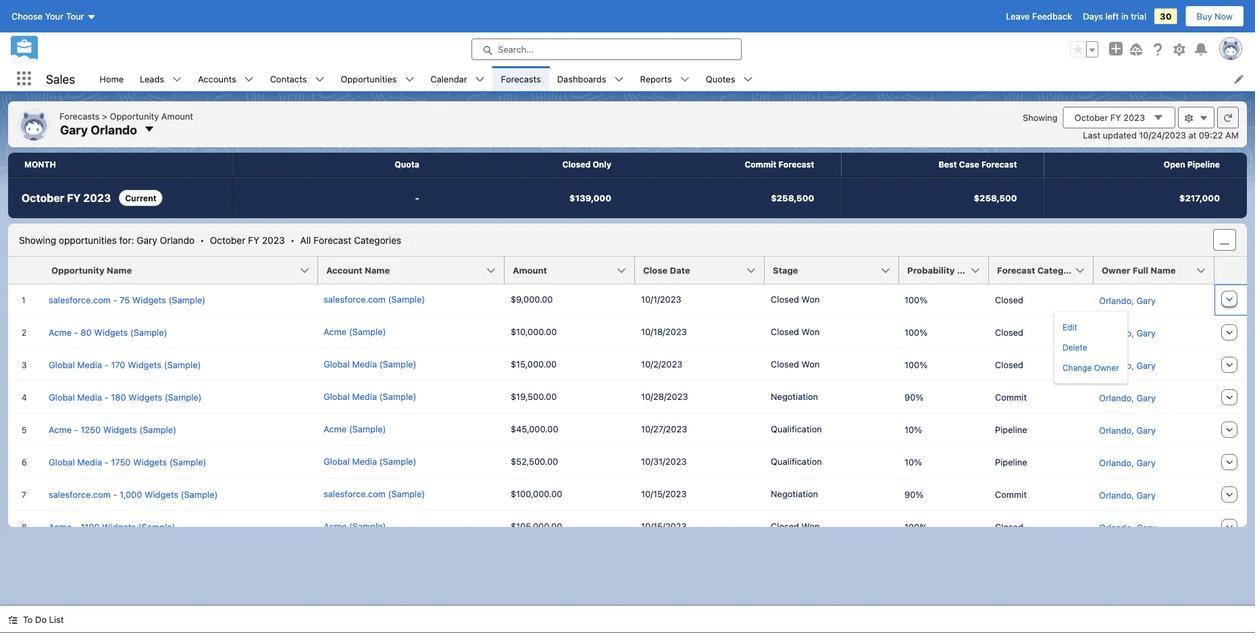 Task type: vqa. For each thing, say whether or not it's contained in the screenshot.
PIPELINE
yes



Task type: locate. For each thing, give the bounding box(es) containing it.
1 horizontal spatial october
[[210, 234, 246, 245]]

gary inside gary orlando button
[[60, 122, 88, 137]]

0 horizontal spatial •
[[200, 234, 204, 245]]

days
[[1083, 11, 1103, 21]]

orlando inside gary orlando button
[[91, 122, 137, 137]]

0 vertical spatial qualification
[[771, 424, 822, 434]]

opportunities link
[[333, 66, 405, 91]]

name
[[107, 265, 132, 275], [365, 265, 390, 275], [1151, 265, 1176, 275]]

text default image inside opportunities list item
[[405, 75, 414, 84]]

text default image inside reports list item
[[680, 75, 690, 84]]

1 vertical spatial fy
[[67, 192, 81, 204]]

text default image right calendar
[[475, 75, 485, 84]]

category
[[1038, 265, 1078, 275]]

1 $258,500 from the left
[[771, 193, 814, 203]]

grid containing opportunity name
[[8, 257, 1249, 544]]

text default image for reports
[[680, 75, 690, 84]]

text default image up last updated 10/24/2023 at 09:22 am
[[1153, 112, 1164, 123]]

october fy 2023 inside row
[[22, 192, 111, 204]]

opportunities list item
[[333, 66, 423, 91]]

forecasts > opportunity amount
[[59, 111, 193, 121]]

gary right for: at the top
[[137, 234, 157, 245]]

4 won from the top
[[802, 521, 820, 531]]

1 vertical spatial forecasts
[[59, 111, 99, 121]]

dashboards list item
[[549, 66, 632, 91]]

1 horizontal spatial 2023
[[262, 234, 285, 245]]

qualification for 10/27/2023
[[771, 424, 822, 434]]

owner full name cell
[[1094, 257, 1223, 284]]

2 vertical spatial october
[[210, 234, 246, 245]]

3 closed won from the top
[[771, 359, 820, 369]]

2 negotiation from the top
[[771, 489, 818, 499]]

leave feedback
[[1006, 11, 1072, 21]]

2 horizontal spatial october
[[1075, 113, 1108, 123]]

1 horizontal spatial forecasts
[[501, 74, 541, 84]]

1 vertical spatial showing
[[19, 234, 56, 245]]

october fy 2023 inside button
[[1075, 113, 1145, 123]]

won for 10/2/2023
[[802, 359, 820, 369]]

trial
[[1131, 11, 1147, 21]]

feedback
[[1033, 11, 1072, 21]]

2 90% from the top
[[905, 490, 924, 500]]

0 horizontal spatial orlando
[[91, 122, 137, 137]]

fy up opportunities
[[67, 192, 81, 204]]

2 10% from the top
[[905, 457, 922, 467]]

list
[[49, 615, 64, 625]]

amount up $9,000.00
[[513, 265, 547, 275]]

contacts list item
[[262, 66, 333, 91]]

1 vertical spatial commit
[[995, 392, 1027, 402]]

october up opportunity name cell
[[210, 234, 246, 245]]

0 horizontal spatial showing
[[19, 234, 56, 245]]

1 horizontal spatial showing
[[1023, 112, 1058, 122]]

forecasts inside list
[[501, 74, 541, 84]]

$10,000.00
[[511, 326, 557, 336]]

$217,000
[[1180, 193, 1220, 203]]

closed won for 10/2/2023
[[771, 359, 820, 369]]

2023 left all
[[262, 234, 285, 245]]

0 horizontal spatial october
[[22, 192, 64, 204]]

leave
[[1006, 11, 1030, 21]]

amount inside button
[[513, 265, 547, 275]]

fy up updated
[[1111, 113, 1121, 123]]

1 vertical spatial negotiation
[[771, 489, 818, 499]]

1 horizontal spatial amount
[[513, 265, 547, 275]]

orlando up opportunity name button
[[160, 234, 195, 245]]

text default image right reports
[[680, 75, 690, 84]]

october up last
[[1075, 113, 1108, 123]]

1 qualification from the top
[[771, 424, 822, 434]]

1 vertical spatial opportunity
[[51, 265, 104, 275]]

0 horizontal spatial 2023
[[83, 192, 111, 204]]

1 horizontal spatial •
[[290, 234, 295, 245]]

october
[[1075, 113, 1108, 123], [22, 192, 64, 204], [210, 234, 246, 245]]

forecasts down search...
[[501, 74, 541, 84]]

negotiation
[[771, 391, 818, 401], [771, 489, 818, 499]]

1 vertical spatial gary
[[137, 234, 157, 245]]

0 vertical spatial fy
[[1111, 113, 1121, 123]]

0 vertical spatial 90%
[[905, 392, 924, 402]]

text default image
[[315, 75, 325, 84], [405, 75, 414, 84], [475, 75, 485, 84], [615, 75, 624, 84], [744, 75, 753, 84], [1153, 112, 1164, 123], [1185, 114, 1194, 123], [1199, 114, 1209, 123]]

1 horizontal spatial opportunity
[[110, 111, 159, 121]]

1 $258,500 button from the left
[[639, 178, 841, 218]]

days left in trial
[[1083, 11, 1147, 21]]

0 vertical spatial showing
[[1023, 112, 1058, 122]]

$100,000.00
[[511, 489, 562, 499]]

gary
[[60, 122, 88, 137], [137, 234, 157, 245]]

2023
[[1124, 113, 1145, 123], [83, 192, 111, 204], [262, 234, 285, 245]]

sales
[[46, 71, 75, 86]]

1 horizontal spatial gary
[[137, 234, 157, 245]]

to do list button
[[0, 606, 72, 633]]

won for 10/15/2023
[[802, 521, 820, 531]]

0 horizontal spatial name
[[107, 265, 132, 275]]

name down categories
[[365, 265, 390, 275]]

group
[[1070, 41, 1099, 57]]

1 name from the left
[[107, 265, 132, 275]]

$139,000
[[569, 193, 612, 203]]

text default image
[[172, 75, 182, 84], [244, 75, 254, 84], [680, 75, 690, 84], [8, 615, 18, 625]]

commit
[[745, 160, 777, 169], [995, 392, 1027, 402], [995, 490, 1027, 500]]

0 vertical spatial 2023
[[1124, 113, 1145, 123]]

text default image left to
[[8, 615, 18, 625]]

0 vertical spatial 10%
[[905, 425, 922, 435]]

$15,000.00
[[511, 359, 557, 369]]

text default image for leads
[[172, 75, 182, 84]]

10% for 10/27/2023
[[905, 425, 922, 435]]

2 100% from the top
[[905, 327, 928, 338]]

2 qualification from the top
[[771, 456, 822, 466]]

4 closed won from the top
[[771, 521, 820, 531]]

opportunities
[[341, 74, 397, 84]]

text default image right leads
[[172, 75, 182, 84]]

list
[[91, 66, 1255, 91]]

1 vertical spatial 2023
[[83, 192, 111, 204]]

1 horizontal spatial fy
[[248, 234, 260, 245]]

closed won for 10/1/2023
[[771, 294, 820, 304]]

0 vertical spatial forecasts
[[501, 74, 541, 84]]

close date button
[[635, 257, 765, 284]]

text default image inside quotes 'list item'
[[744, 75, 753, 84]]

to
[[23, 615, 33, 625]]

3 name from the left
[[1151, 265, 1176, 275]]

text default image inside contacts list item
[[315, 75, 325, 84]]

0 vertical spatial october
[[1075, 113, 1108, 123]]

2 closed won from the top
[[771, 326, 820, 336]]

1 vertical spatial orlando
[[160, 234, 195, 245]]

text default image inside to do list button
[[8, 615, 18, 625]]

opportunity down opportunities
[[51, 265, 104, 275]]

october inside row
[[22, 192, 64, 204]]

0 horizontal spatial october fy 2023
[[22, 192, 111, 204]]

orlando down >
[[91, 122, 137, 137]]

text default image inside accounts list item
[[244, 75, 254, 84]]

$258,500 down best case forecast
[[974, 193, 1017, 203]]

owner full name
[[1102, 265, 1176, 275]]

2 10/15/2023 from the top
[[641, 521, 687, 531]]

2 vertical spatial 2023
[[262, 234, 285, 245]]

name inside opportunity name button
[[107, 265, 132, 275]]

status containing showing opportunities for: gary orlando
[[19, 234, 401, 245]]

0 vertical spatial 10/15/2023
[[641, 489, 687, 499]]

0 horizontal spatial $258,500
[[771, 193, 814, 203]]

showing
[[1023, 112, 1058, 122], [19, 234, 56, 245]]

0 horizontal spatial amount
[[161, 111, 193, 121]]

$139,000 button
[[436, 178, 639, 218]]

1 vertical spatial october
[[22, 192, 64, 204]]

negotiation for 10/28/2023
[[771, 391, 818, 401]]

in
[[1122, 11, 1129, 21]]

text default image inside calendar list item
[[475, 75, 485, 84]]

$258,500 button down "commit forecast" in the right of the page
[[639, 178, 841, 218]]

1 horizontal spatial $258,500
[[974, 193, 1017, 203]]

2 horizontal spatial name
[[1151, 265, 1176, 275]]

3 won from the top
[[802, 359, 820, 369]]

leads list item
[[132, 66, 190, 91]]

0 horizontal spatial fy
[[67, 192, 81, 204]]

1 vertical spatial amount
[[513, 265, 547, 275]]

opportunity name button
[[43, 257, 318, 284]]

1 vertical spatial pipeline
[[995, 425, 1028, 435]]

showing for showing opportunities for: gary orlando • october fy 2023 • all forecast categories
[[19, 234, 56, 245]]

1 vertical spatial qualification
[[771, 456, 822, 466]]

2 vertical spatial fy
[[248, 234, 260, 245]]

• left all
[[290, 234, 295, 245]]

1 negotiation from the top
[[771, 391, 818, 401]]

opportunities
[[59, 234, 117, 245]]

2 horizontal spatial 2023
[[1124, 113, 1145, 123]]

fy
[[1111, 113, 1121, 123], [67, 192, 81, 204], [248, 234, 260, 245]]

1 vertical spatial october fy 2023
[[22, 192, 111, 204]]

amount
[[161, 111, 193, 121], [513, 265, 547, 275]]

1 10% from the top
[[905, 425, 922, 435]]

name right full
[[1151, 265, 1176, 275]]

fy left all
[[248, 234, 260, 245]]

10/1/2023
[[641, 294, 681, 304]]

0 vertical spatial amount
[[161, 111, 193, 121]]

0 vertical spatial orlando
[[91, 122, 137, 137]]

10/31/2023
[[641, 456, 687, 466]]

10/24/2023
[[1140, 130, 1186, 140]]

only
[[593, 160, 612, 169]]

updated
[[1103, 130, 1137, 140]]

3 100% from the top
[[905, 360, 928, 370]]

text default image right the contacts
[[315, 75, 325, 84]]

october fy 2023 up updated
[[1075, 113, 1145, 123]]

home
[[100, 74, 124, 84]]

$258,500 down "commit forecast" in the right of the page
[[771, 193, 814, 203]]

$258,500 button down best on the top
[[841, 178, 1044, 218]]

2023 up updated
[[1124, 113, 1145, 123]]

opportunity name
[[51, 265, 132, 275]]

• up opportunity name cell
[[200, 234, 204, 245]]

showing for showing
[[1023, 112, 1058, 122]]

2 horizontal spatial fy
[[1111, 113, 1121, 123]]

0 vertical spatial opportunity
[[110, 111, 159, 121]]

owner
[[1102, 265, 1131, 275]]

2 won from the top
[[802, 326, 820, 336]]

1 100% from the top
[[905, 295, 928, 305]]

home link
[[91, 66, 132, 91]]

amount down the leads list item
[[161, 111, 193, 121]]

row number cell
[[8, 257, 43, 284]]

open
[[1164, 160, 1186, 169]]

1 won from the top
[[802, 294, 820, 304]]

left
[[1106, 11, 1119, 21]]

at
[[1189, 130, 1197, 140]]

choose your tour
[[11, 11, 84, 21]]

1 closed won from the top
[[771, 294, 820, 304]]

name for account name
[[365, 265, 390, 275]]

forecast category
[[997, 265, 1078, 275]]

$45,000.00
[[511, 424, 559, 434]]

1 horizontal spatial october fy 2023
[[1075, 113, 1145, 123]]

october down the month in the top of the page
[[22, 192, 64, 204]]

accounts
[[198, 74, 236, 84]]

best case forecast
[[939, 160, 1017, 169]]

(%)
[[957, 265, 974, 275]]

opportunity name cell
[[43, 257, 326, 284]]

2 vertical spatial pipeline
[[995, 457, 1028, 467]]

text default image down search... button
[[615, 75, 624, 84]]

0 vertical spatial october fy 2023
[[1075, 113, 1145, 123]]

contacts
[[270, 74, 307, 84]]

leave feedback link
[[1006, 11, 1072, 21]]

name inside account name button
[[365, 265, 390, 275]]

qualification
[[771, 424, 822, 434], [771, 456, 822, 466]]

closed won
[[771, 294, 820, 304], [771, 326, 820, 336], [771, 359, 820, 369], [771, 521, 820, 531]]

grid
[[8, 257, 1249, 544]]

text default image up 09:22
[[1199, 114, 1209, 123]]

leads link
[[132, 66, 172, 91]]

all
[[300, 234, 311, 245]]

full
[[1133, 265, 1149, 275]]

1 vertical spatial 90%
[[905, 490, 924, 500]]

1 10/15/2023 from the top
[[641, 489, 687, 499]]

1 vertical spatial 10/15/2023
[[641, 521, 687, 531]]

close
[[643, 265, 668, 275]]

10/15/2023
[[641, 489, 687, 499], [641, 521, 687, 531]]

forecasts up gary orlando
[[59, 111, 99, 121]]

>
[[102, 111, 107, 121]]

amount cell
[[505, 257, 643, 284]]

0 horizontal spatial gary
[[60, 122, 88, 137]]

2023 up opportunities
[[83, 192, 111, 204]]

4 100% from the top
[[905, 522, 928, 532]]

0 vertical spatial negotiation
[[771, 391, 818, 401]]

text default image inside dashboards list item
[[615, 75, 624, 84]]

2 name from the left
[[365, 265, 390, 275]]

won for 10/1/2023
[[802, 294, 820, 304]]

text default image left the calendar link at the left of page
[[405, 75, 414, 84]]

0 horizontal spatial forecasts
[[59, 111, 99, 121]]

10/2/2023
[[641, 359, 683, 369]]

gary down the sales
[[60, 122, 88, 137]]

2 vertical spatial commit
[[995, 490, 1027, 500]]

0 vertical spatial gary
[[60, 122, 88, 137]]

showing opportunities for: gary orlando • october fy 2023 • all forecast categories
[[19, 234, 401, 245]]

status
[[19, 234, 401, 245]]

october fy 2023
[[1075, 113, 1145, 123], [22, 192, 111, 204]]

0 horizontal spatial opportunity
[[51, 265, 104, 275]]

stage
[[773, 265, 798, 275]]

1 vertical spatial 10%
[[905, 457, 922, 467]]

name down for: at the top
[[107, 265, 132, 275]]

text default image right quotes
[[744, 75, 753, 84]]

text default image right the accounts on the left top of the page
[[244, 75, 254, 84]]

quotes list item
[[698, 66, 761, 91]]

1 horizontal spatial name
[[365, 265, 390, 275]]

2 $258,500 from the left
[[974, 193, 1017, 203]]

october fy 2023 down the month in the top of the page
[[22, 192, 111, 204]]

gary orlando
[[60, 122, 137, 137]]

$258,500 button
[[639, 178, 841, 218], [841, 178, 1044, 218]]

0 vertical spatial commit
[[745, 160, 777, 169]]

100% for 10/1/2023
[[905, 295, 928, 305]]

1 90% from the top
[[905, 392, 924, 402]]

tour
[[66, 11, 84, 21]]

negotiation for 10/15/2023
[[771, 489, 818, 499]]

text default image inside the leads list item
[[172, 75, 182, 84]]

won
[[802, 294, 820, 304], [802, 326, 820, 336], [802, 359, 820, 369], [802, 521, 820, 531]]

opportunity right >
[[110, 111, 159, 121]]

100%
[[905, 295, 928, 305], [905, 327, 928, 338], [905, 360, 928, 370], [905, 522, 928, 532]]



Task type: describe. For each thing, give the bounding box(es) containing it.
09:22
[[1199, 130, 1223, 140]]

fy inside button
[[1111, 113, 1121, 123]]

reports list item
[[632, 66, 698, 91]]

account name button
[[318, 257, 505, 284]]

forecast category button
[[989, 257, 1094, 284]]

forecast inside forecast category button
[[997, 265, 1036, 275]]

categories
[[354, 234, 401, 245]]

calendar list item
[[423, 66, 493, 91]]

search...
[[498, 44, 534, 54]]

quota
[[395, 160, 419, 169]]

calendar
[[431, 74, 467, 84]]

100% for 10/18/2023
[[905, 327, 928, 338]]

october inside button
[[1075, 113, 1108, 123]]

10/18/2023
[[641, 326, 687, 336]]

quotes link
[[698, 66, 744, 91]]

choose your tour button
[[11, 5, 97, 27]]

forecast category cell
[[989, 257, 1102, 284]]

current
[[125, 193, 157, 203]]

stage button
[[765, 257, 899, 284]]

closed only
[[563, 160, 612, 169]]

october fy 2023 row
[[8, 177, 1247, 218]]

probability (%)
[[907, 265, 974, 275]]

commit for 10/15/2023
[[995, 490, 1027, 500]]

probability (%) cell
[[899, 257, 997, 284]]

$52,500.00
[[511, 456, 558, 466]]

account name
[[326, 265, 390, 275]]

100% for 10/15/2023
[[905, 522, 928, 532]]

calendar link
[[423, 66, 475, 91]]

action image
[[1215, 257, 1249, 284]]

closed won for 10/15/2023
[[771, 521, 820, 531]]

leads
[[140, 74, 164, 84]]

account
[[326, 265, 363, 275]]

for:
[[119, 234, 134, 245]]

stage cell
[[765, 257, 907, 284]]

action cell
[[1215, 257, 1249, 284]]

text default image for accounts
[[244, 75, 254, 84]]

buy now
[[1197, 11, 1233, 21]]

quotes
[[706, 74, 735, 84]]

to do list
[[23, 615, 64, 625]]

now
[[1215, 11, 1233, 21]]

text default image up at
[[1185, 114, 1194, 123]]

accounts link
[[190, 66, 244, 91]]

pipeline for 10/27/2023
[[995, 425, 1028, 435]]

10/28/2023
[[641, 391, 688, 401]]

2 $258,500 button from the left
[[841, 178, 1044, 218]]

forecasts for forecasts > opportunity amount
[[59, 111, 99, 121]]

$217,000 button
[[1044, 178, 1247, 218]]

row number image
[[8, 257, 43, 284]]

close date cell
[[635, 257, 773, 284]]

your
[[45, 11, 64, 21]]

forecasts for forecasts
[[501, 74, 541, 84]]

do
[[35, 615, 47, 625]]

10/15/2023 for $105,000.00
[[641, 521, 687, 531]]

list containing home
[[91, 66, 1255, 91]]

0 vertical spatial pipeline
[[1188, 160, 1220, 169]]

qualification for 10/31/2023
[[771, 456, 822, 466]]

buy now button
[[1186, 5, 1245, 27]]

commit forecast
[[745, 160, 814, 169]]

10/27/2023
[[641, 424, 687, 434]]

contacts link
[[262, 66, 315, 91]]

name for opportunity name
[[107, 265, 132, 275]]

forecasts link
[[493, 66, 549, 91]]

reports
[[640, 74, 672, 84]]

2023 inside button
[[1124, 113, 1145, 123]]

date
[[670, 265, 690, 275]]

$105,000.00
[[511, 521, 562, 531]]

won for 10/18/2023
[[802, 326, 820, 336]]

month
[[24, 160, 56, 169]]

closed won for 10/18/2023
[[771, 326, 820, 336]]

probability (%) button
[[899, 257, 989, 284]]

am
[[1226, 130, 1239, 140]]

october fy 2023 button
[[1063, 107, 1176, 128]]

text default image inside october fy 2023 button
[[1153, 112, 1164, 123]]

case
[[959, 160, 980, 169]]

open pipeline
[[1164, 160, 1220, 169]]

amount button
[[505, 257, 635, 284]]

opportunity inside button
[[51, 265, 104, 275]]

1 horizontal spatial orlando
[[160, 234, 195, 245]]

$9,000.00
[[511, 294, 553, 304]]

last updated 10/24/2023 at 09:22 am
[[1083, 130, 1239, 140]]

2023 inside row
[[83, 192, 111, 204]]

-
[[415, 193, 419, 203]]

30
[[1160, 11, 1172, 21]]

dashboards
[[557, 74, 606, 84]]

$19,500.00
[[511, 391, 557, 401]]

accounts list item
[[190, 66, 262, 91]]

buy
[[1197, 11, 1213, 21]]

90% for 10/15/2023
[[905, 490, 924, 500]]

choose
[[11, 11, 43, 21]]

last
[[1083, 130, 1101, 140]]

pipeline for 10/31/2023
[[995, 457, 1028, 467]]

100% for 10/2/2023
[[905, 360, 928, 370]]

account name cell
[[318, 257, 513, 284]]

10/15/2023 for $100,000.00
[[641, 489, 687, 499]]

fy inside row
[[67, 192, 81, 204]]

best
[[939, 160, 957, 169]]

1 • from the left
[[200, 234, 204, 245]]

2 • from the left
[[290, 234, 295, 245]]

dashboards link
[[549, 66, 615, 91]]

10% for 10/31/2023
[[905, 457, 922, 467]]

90% for 10/28/2023
[[905, 392, 924, 402]]

probability
[[907, 265, 955, 275]]

name inside owner full name button
[[1151, 265, 1176, 275]]

commit for 10/28/2023
[[995, 392, 1027, 402]]

close date
[[643, 265, 690, 275]]

search... button
[[472, 39, 742, 60]]



